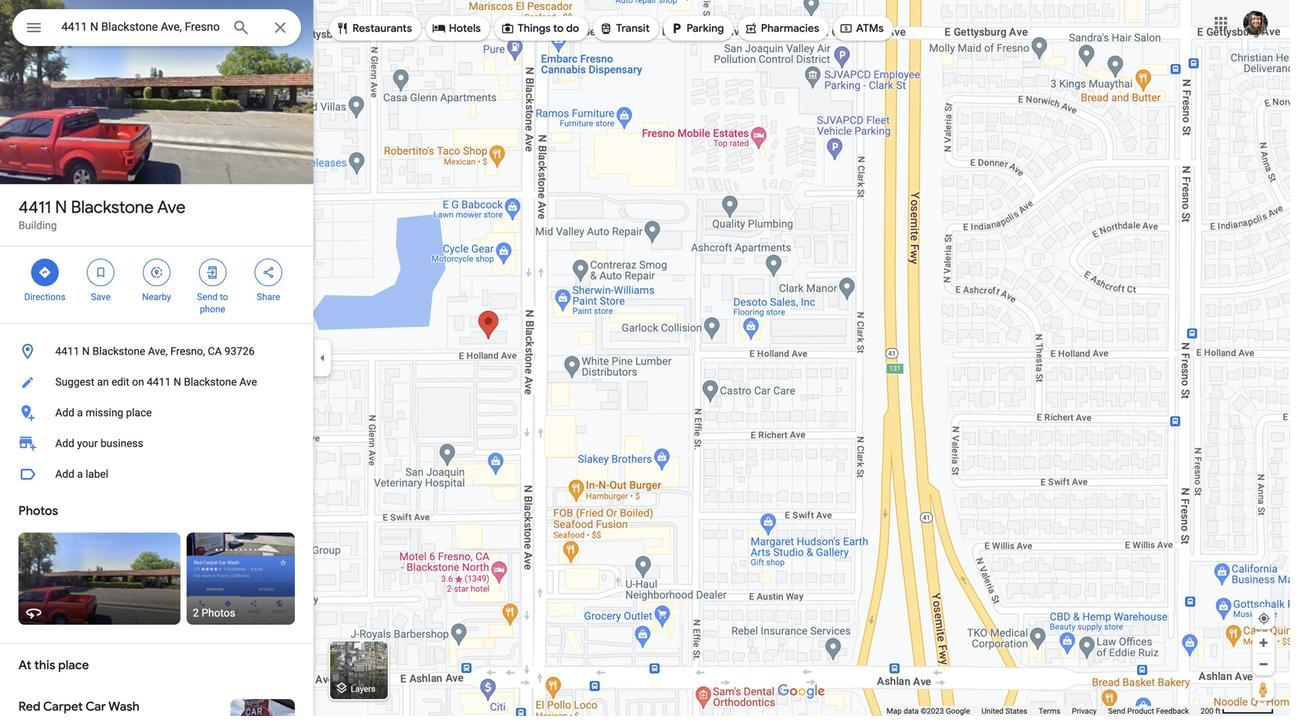 Task type: describe. For each thing, give the bounding box(es) containing it.

[[336, 20, 350, 37]]

a for label
[[77, 468, 83, 481]]

send to phone
[[197, 292, 228, 315]]

transit
[[616, 22, 650, 35]]

2 vertical spatial blackstone
[[184, 376, 237, 389]]

red carpet car wash link
[[0, 688, 314, 717]]

red
[[18, 700, 41, 715]]

add for add a missing place
[[55, 407, 74, 420]]

 hotels
[[432, 20, 481, 37]]

united states
[[982, 707, 1028, 717]]

suggest an edit on 4411 n blackstone ave button
[[0, 367, 314, 398]]

send product feedback
[[1109, 707, 1190, 717]]

93726
[[225, 345, 255, 358]]


[[501, 20, 515, 37]]

at this place
[[18, 658, 89, 674]]

ca
[[208, 345, 222, 358]]

united
[[982, 707, 1004, 717]]

0 vertical spatial photos
[[18, 504, 58, 519]]

ave inside button
[[240, 376, 257, 389]]

none field inside 4411 n blackstone ave, fresno, ca 93726 "field"
[[61, 18, 220, 36]]

add a missing place button
[[0, 398, 314, 429]]


[[670, 20, 684, 37]]

actions for 4411 n blackstone ave region
[[0, 247, 314, 323]]

map
[[887, 707, 902, 717]]

n for ave,
[[82, 345, 90, 358]]

n for ave
[[55, 197, 67, 218]]

layers
[[351, 685, 376, 695]]

2 photos
[[193, 607, 236, 620]]

feedback
[[1157, 707, 1190, 717]]

ft
[[1216, 707, 1221, 717]]

add your business link
[[0, 429, 314, 459]]

4411 for ave
[[18, 197, 51, 218]]

google
[[946, 707, 971, 717]]

 things to do
[[501, 20, 580, 37]]

4411 n blackstone ave building
[[18, 197, 186, 232]]

add for add your business
[[55, 438, 74, 450]]

200
[[1201, 707, 1214, 717]]

phone
[[200, 304, 225, 315]]

zoom out image
[[1259, 659, 1270, 671]]

wash
[[108, 700, 140, 715]]

add a missing place
[[55, 407, 152, 420]]

save
[[91, 292, 111, 303]]

collapse side panel image
[[314, 350, 331, 367]]


[[600, 20, 613, 37]]

4411 n blackstone ave main content
[[0, 0, 314, 717]]

building
[[18, 219, 57, 232]]

product
[[1128, 707, 1155, 717]]

nearby
[[142, 292, 171, 303]]

200 ft button
[[1201, 707, 1275, 717]]

1 vertical spatial place
[[58, 658, 89, 674]]

ave inside 4411 n blackstone ave building
[[157, 197, 186, 218]]

to inside  things to do
[[553, 22, 564, 35]]

terms
[[1039, 707, 1061, 717]]

missing
[[86, 407, 123, 420]]


[[25, 17, 43, 39]]

atms
[[857, 22, 884, 35]]

directions
[[24, 292, 66, 303]]

on
[[132, 376, 144, 389]]

 pharmacies
[[745, 20, 820, 37]]

4411 n blackstone ave, fresno, ca 93726 button
[[0, 337, 314, 367]]

200 ft
[[1201, 707, 1221, 717]]

restaurants
[[353, 22, 412, 35]]


[[150, 264, 164, 281]]

suggest an edit on 4411 n blackstone ave
[[55, 376, 257, 389]]

send product feedback button
[[1109, 707, 1190, 717]]

zoom in image
[[1259, 638, 1270, 649]]

map data ©2023 google
[[887, 707, 971, 717]]



Task type: vqa. For each thing, say whether or not it's contained in the screenshot.


Task type: locate. For each thing, give the bounding box(es) containing it.
send inside send to phone
[[197, 292, 218, 303]]

blackstone up 
[[71, 197, 154, 218]]


[[840, 20, 854, 37]]

0 vertical spatial add
[[55, 407, 74, 420]]

ave,
[[148, 345, 168, 358]]

add your business
[[55, 438, 143, 450]]

1 vertical spatial add
[[55, 438, 74, 450]]

a left missing
[[77, 407, 83, 420]]

place inside add a missing place button
[[126, 407, 152, 420]]

parking
[[687, 22, 725, 35]]

0 horizontal spatial photos
[[18, 504, 58, 519]]

to inside send to phone
[[220, 292, 228, 303]]

None field
[[61, 18, 220, 36]]

red carpet car wash
[[18, 700, 140, 715]]

4411 up building
[[18, 197, 51, 218]]

a left label
[[77, 468, 83, 481]]

n inside suggest an edit on 4411 n blackstone ave button
[[174, 376, 181, 389]]

n inside 4411 n blackstone ave, fresno, ca 93726 button
[[82, 345, 90, 358]]

1 horizontal spatial n
[[82, 345, 90, 358]]

footer
[[887, 707, 1201, 717]]

©2023
[[921, 707, 945, 717]]

n
[[55, 197, 67, 218], [82, 345, 90, 358], [174, 376, 181, 389]]

blackstone inside 4411 n blackstone ave building
[[71, 197, 154, 218]]

footer containing map data ©2023 google
[[887, 707, 1201, 717]]

send up phone
[[197, 292, 218, 303]]

ave down 93726
[[240, 376, 257, 389]]

label
[[86, 468, 108, 481]]

1 horizontal spatial 4411
[[55, 345, 79, 358]]

1 horizontal spatial to
[[553, 22, 564, 35]]

a inside add a missing place button
[[77, 407, 83, 420]]

 parking
[[670, 20, 725, 37]]

2
[[193, 607, 199, 620]]

0 horizontal spatial send
[[197, 292, 218, 303]]

things
[[518, 22, 551, 35]]

send for send product feedback
[[1109, 707, 1126, 717]]

0 horizontal spatial 4411
[[18, 197, 51, 218]]

n up suggest
[[82, 345, 90, 358]]

1 vertical spatial send
[[1109, 707, 1126, 717]]

your
[[77, 438, 98, 450]]

1 vertical spatial to
[[220, 292, 228, 303]]

blackstone for ave,
[[92, 345, 145, 358]]

terms button
[[1039, 707, 1061, 717]]


[[206, 264, 220, 281]]

n down fresno,
[[174, 376, 181, 389]]

place
[[126, 407, 152, 420], [58, 658, 89, 674]]

this
[[34, 658, 55, 674]]

privacy button
[[1073, 707, 1097, 717]]

blackstone down 'ca'
[[184, 376, 237, 389]]

blackstone
[[71, 197, 154, 218], [92, 345, 145, 358], [184, 376, 237, 389]]

edit
[[112, 376, 129, 389]]

 restaurants
[[336, 20, 412, 37]]

0 vertical spatial blackstone
[[71, 197, 154, 218]]

1 horizontal spatial ave
[[240, 376, 257, 389]]

business
[[101, 438, 143, 450]]

1 horizontal spatial photos
[[202, 607, 236, 620]]

 atms
[[840, 20, 884, 37]]

0 horizontal spatial place
[[58, 658, 89, 674]]

photos right 2
[[202, 607, 236, 620]]

1 vertical spatial n
[[82, 345, 90, 358]]

2 photos button
[[187, 533, 295, 625]]

states
[[1006, 707, 1028, 717]]

send left the product
[[1109, 707, 1126, 717]]

share
[[257, 292, 280, 303]]

suggest
[[55, 376, 94, 389]]

do
[[566, 22, 580, 35]]

car
[[86, 700, 106, 715]]

add left your
[[55, 438, 74, 450]]

4411 inside suggest an edit on 4411 n blackstone ave button
[[147, 376, 171, 389]]

an
[[97, 376, 109, 389]]


[[94, 264, 108, 281]]

1 add from the top
[[55, 407, 74, 420]]

4411 N Blackstone Ave, Fresno, CA 93726 field
[[12, 9, 301, 46]]

0 horizontal spatial n
[[55, 197, 67, 218]]

add left label
[[55, 468, 74, 481]]

 search field
[[12, 9, 301, 49]]

add
[[55, 407, 74, 420], [55, 438, 74, 450], [55, 468, 74, 481]]

send
[[197, 292, 218, 303], [1109, 707, 1126, 717]]

blackstone for ave
[[71, 197, 154, 218]]

 button
[[12, 9, 55, 49]]

hotels
[[449, 22, 481, 35]]

send for send to phone
[[197, 292, 218, 303]]

data
[[904, 707, 919, 717]]

footer inside google maps element
[[887, 707, 1201, 717]]

google maps element
[[0, 0, 1291, 717]]

4411 up suggest
[[55, 345, 79, 358]]

0 vertical spatial a
[[77, 407, 83, 420]]

to
[[553, 22, 564, 35], [220, 292, 228, 303]]

photos inside button
[[202, 607, 236, 620]]

photos
[[18, 504, 58, 519], [202, 607, 236, 620]]

to left do
[[553, 22, 564, 35]]

add a label button
[[0, 459, 314, 490]]

carpet
[[43, 700, 83, 715]]

0 vertical spatial n
[[55, 197, 67, 218]]

1 vertical spatial blackstone
[[92, 345, 145, 358]]

0 vertical spatial 4411
[[18, 197, 51, 218]]

0 vertical spatial ave
[[157, 197, 186, 218]]

blackstone up edit
[[92, 345, 145, 358]]

4411 inside 4411 n blackstone ave building
[[18, 197, 51, 218]]


[[432, 20, 446, 37]]

0 horizontal spatial ave
[[157, 197, 186, 218]]

google account: giulia masi  
(giulia.masi@adept.ai) image
[[1244, 11, 1269, 35]]

a for missing
[[77, 407, 83, 420]]

0 horizontal spatial to
[[220, 292, 228, 303]]

a inside add a label button
[[77, 468, 83, 481]]

1 vertical spatial 4411
[[55, 345, 79, 358]]

1 horizontal spatial place
[[126, 407, 152, 420]]

1 a from the top
[[77, 407, 83, 420]]

4411 inside 4411 n blackstone ave, fresno, ca 93726 button
[[55, 345, 79, 358]]

place right this
[[58, 658, 89, 674]]

privacy
[[1073, 707, 1097, 717]]

1 vertical spatial photos
[[202, 607, 236, 620]]

ave up 
[[157, 197, 186, 218]]

united states button
[[982, 707, 1028, 717]]

4411 for ave,
[[55, 345, 79, 358]]

3 add from the top
[[55, 468, 74, 481]]

 transit
[[600, 20, 650, 37]]

at
[[18, 658, 31, 674]]

ave
[[157, 197, 186, 218], [240, 376, 257, 389]]

0 vertical spatial place
[[126, 407, 152, 420]]

n inside 4411 n blackstone ave building
[[55, 197, 67, 218]]

pharmacies
[[761, 22, 820, 35]]

place down on
[[126, 407, 152, 420]]

1 horizontal spatial send
[[1109, 707, 1126, 717]]

2 vertical spatial 4411
[[147, 376, 171, 389]]

0 vertical spatial send
[[197, 292, 218, 303]]


[[262, 264, 276, 281]]


[[745, 20, 758, 37]]

add for add a label
[[55, 468, 74, 481]]

2 vertical spatial n
[[174, 376, 181, 389]]

to up phone
[[220, 292, 228, 303]]

4411 n blackstone ave, fresno, ca 93726
[[55, 345, 255, 358]]

1 vertical spatial ave
[[240, 376, 257, 389]]

photos down add a label
[[18, 504, 58, 519]]

0 vertical spatial to
[[553, 22, 564, 35]]


[[38, 264, 52, 281]]

fresno,
[[170, 345, 205, 358]]

add down suggest
[[55, 407, 74, 420]]

4411 right on
[[147, 376, 171, 389]]

2 horizontal spatial 4411
[[147, 376, 171, 389]]

n up building
[[55, 197, 67, 218]]

4411
[[18, 197, 51, 218], [55, 345, 79, 358], [147, 376, 171, 389]]

show street view coverage image
[[1253, 678, 1276, 702]]

1 vertical spatial a
[[77, 468, 83, 481]]

show your location image
[[1258, 612, 1272, 626]]

2 add from the top
[[55, 438, 74, 450]]

2 vertical spatial add
[[55, 468, 74, 481]]

2 horizontal spatial n
[[174, 376, 181, 389]]

a
[[77, 407, 83, 420], [77, 468, 83, 481]]

add a label
[[55, 468, 108, 481]]

2 a from the top
[[77, 468, 83, 481]]

send inside button
[[1109, 707, 1126, 717]]



